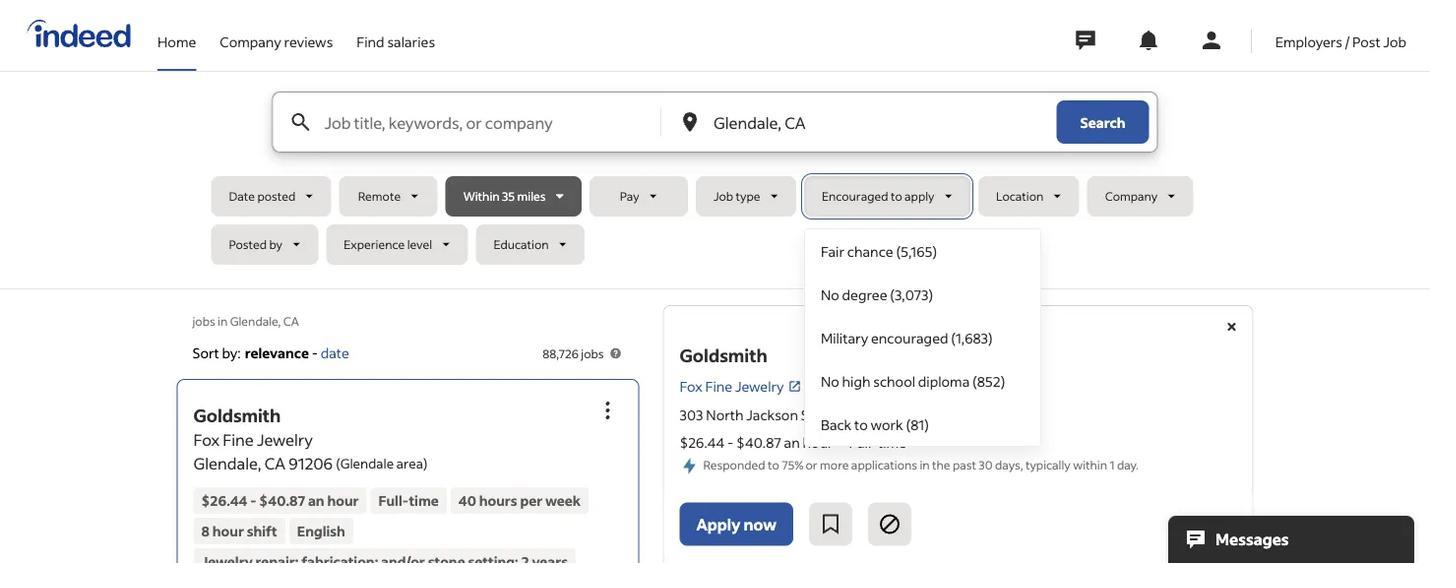 Task type: describe. For each thing, give the bounding box(es) containing it.
- down back
[[840, 434, 847, 451]]

$26.44 for $26.44 - $40.87 an hour - full-time
[[680, 434, 725, 451]]

ca for 303
[[908, 406, 927, 424]]

303 north jackson street, glendale, ca 91206
[[680, 406, 968, 424]]

fine inside goldsmith fox fine jewelry glendale, ca 91206 ( glendale area )
[[223, 430, 254, 450]]

per
[[520, 492, 543, 509]]

date
[[321, 344, 350, 361]]

within
[[463, 189, 500, 204]]

- up shift on the left of the page
[[250, 492, 257, 509]]

no high school diploma (852)
[[821, 372, 1006, 390]]

work
[[871, 416, 904, 433]]

salaries
[[387, 32, 435, 50]]

pay button
[[590, 176, 688, 217]]

close job details image
[[1221, 315, 1244, 339]]

75%
[[782, 457, 804, 472]]

fox fine jewelry link
[[680, 376, 802, 397]]

past
[[953, 457, 977, 472]]

job inside job type dropdown button
[[714, 189, 734, 204]]

encouraged
[[822, 189, 889, 204]]

type
[[736, 189, 761, 204]]

employers
[[1276, 32, 1343, 50]]

none search field containing search
[[211, 92, 1220, 447]]

posted
[[229, 237, 267, 252]]

experience level button
[[326, 225, 468, 265]]

1 horizontal spatial jobs
[[581, 346, 604, 361]]

level
[[407, 237, 432, 252]]

by
[[269, 237, 283, 252]]

encouraged to apply button
[[804, 176, 971, 217]]

fox fine jewelry
[[680, 378, 784, 395]]

by:
[[222, 344, 241, 361]]

0 vertical spatial glendale,
[[230, 313, 281, 328]]

find salaries
[[357, 32, 435, 50]]

messages unread count 0 image
[[1073, 21, 1099, 60]]

(
[[336, 455, 340, 472]]

apply now
[[697, 514, 777, 534]]

find salaries link
[[357, 0, 435, 67]]

school
[[874, 372, 916, 390]]

glendale
[[340, 455, 394, 472]]

0 horizontal spatial jobs
[[193, 313, 215, 328]]

goldsmith for goldsmith fox fine jewelry glendale, ca 91206 ( glendale area )
[[193, 404, 281, 427]]

job type
[[714, 189, 761, 204]]

88,726
[[543, 346, 579, 361]]

(81)
[[906, 416, 929, 433]]

)
[[423, 455, 428, 472]]

/
[[1346, 32, 1350, 50]]

to for back
[[855, 416, 868, 433]]

no degree (3,073)
[[821, 286, 934, 303]]

88,726 jobs
[[543, 346, 604, 361]]

40
[[459, 492, 476, 509]]

apply now button
[[680, 503, 794, 546]]

posted
[[257, 189, 296, 204]]

pay
[[620, 189, 640, 204]]

search
[[1081, 113, 1126, 131]]

miles
[[518, 189, 546, 204]]

back
[[821, 416, 852, 433]]

0 horizontal spatial full-
[[379, 492, 409, 509]]

0 vertical spatial jewelry
[[735, 378, 784, 395]]

more
[[820, 457, 849, 472]]

high
[[842, 372, 871, 390]]

no for no high school diploma (852)
[[821, 372, 840, 390]]

$40.87 for $26.44 - $40.87 an hour - full-time
[[737, 434, 782, 451]]

303
[[680, 406, 704, 424]]

reviews
[[284, 32, 333, 50]]

(1,683)
[[952, 329, 993, 347]]

responded
[[704, 457, 766, 472]]

search: Job title, keywords, or company text field
[[321, 93, 660, 152]]

apply
[[905, 189, 935, 204]]

post
[[1353, 32, 1381, 50]]

back to work (81)
[[821, 416, 929, 433]]

Edit location text field
[[710, 93, 1018, 152]]

fair chance (5,165)
[[821, 242, 938, 260]]

company for company reviews
[[220, 32, 281, 50]]

30
[[979, 457, 993, 472]]

- up responded
[[728, 434, 734, 451]]

hour for $26.44 - $40.87 an hour
[[327, 492, 359, 509]]

encouraged to apply
[[822, 189, 935, 204]]

messages
[[1216, 529, 1290, 549]]

military encouraged (1,683)
[[821, 329, 993, 347]]

location button
[[979, 176, 1080, 217]]

help icon image
[[608, 346, 624, 361]]

8 hour shift
[[201, 522, 277, 540]]

week
[[546, 492, 581, 509]]

$26.44 for $26.44 - $40.87 an hour
[[201, 492, 248, 509]]

education button
[[476, 225, 585, 265]]

relevance
[[245, 344, 309, 361]]

location
[[996, 189, 1044, 204]]



Task type: vqa. For each thing, say whether or not it's contained in the screenshot.
What
no



Task type: locate. For each thing, give the bounding box(es) containing it.
hour down '('
[[327, 492, 359, 509]]

hour up or on the bottom right
[[803, 434, 834, 451]]

days,
[[995, 457, 1024, 472]]

job actions menu is collapsed image
[[596, 399, 620, 422]]

time down the work
[[878, 434, 907, 451]]

fine down goldsmith button
[[223, 430, 254, 450]]

full- down back to work (81)
[[849, 434, 878, 451]]

menu containing fair chance (5,165)
[[804, 228, 1042, 447]]

posted by
[[229, 237, 283, 252]]

91206
[[930, 406, 968, 424], [289, 453, 333, 473]]

1 horizontal spatial jewelry
[[735, 378, 784, 395]]

an
[[784, 434, 800, 451], [308, 492, 325, 509]]

home
[[158, 32, 196, 50]]

0 vertical spatial time
[[878, 434, 907, 451]]

time down ')'
[[409, 492, 439, 509]]

sort by: relevance - date
[[193, 344, 350, 361]]

2 no from the top
[[821, 372, 840, 390]]

jobs in glendale, ca
[[193, 313, 299, 328]]

1 vertical spatial company
[[1106, 189, 1158, 204]]

an up english
[[308, 492, 325, 509]]

to right back
[[855, 416, 868, 433]]

1 vertical spatial ca
[[908, 406, 927, 424]]

the
[[933, 457, 951, 472]]

0 horizontal spatial $40.87
[[259, 492, 305, 509]]

glendale, up sort by: relevance - date on the bottom
[[230, 313, 281, 328]]

military
[[821, 329, 869, 347]]

glendale, down goldsmith button
[[193, 453, 261, 473]]

ca up relevance
[[283, 313, 299, 328]]

sort
[[193, 344, 219, 361]]

1 vertical spatial hour
[[327, 492, 359, 509]]

in
[[218, 313, 228, 328], [920, 457, 930, 472]]

1 vertical spatial $40.87
[[259, 492, 305, 509]]

1 horizontal spatial in
[[920, 457, 930, 472]]

encouraged
[[871, 329, 949, 347]]

1 vertical spatial time
[[409, 492, 439, 509]]

hours
[[479, 492, 518, 509]]

street,
[[801, 406, 843, 424]]

jewelry down goldsmith button
[[257, 430, 313, 450]]

to inside menu
[[855, 416, 868, 433]]

full- down 'area'
[[379, 492, 409, 509]]

1 no from the top
[[821, 286, 840, 303]]

glendale, for goldsmith
[[193, 453, 261, 473]]

0 horizontal spatial company
[[220, 32, 281, 50]]

ca inside goldsmith fox fine jewelry glendale, ca 91206 ( glendale area )
[[265, 453, 286, 473]]

0 horizontal spatial time
[[409, 492, 439, 509]]

$26.44
[[680, 434, 725, 451], [201, 492, 248, 509]]

0 vertical spatial fine
[[706, 378, 733, 395]]

company inside company reviews link
[[220, 32, 281, 50]]

fox inside goldsmith fox fine jewelry glendale, ca 91206 ( glendale area )
[[193, 430, 220, 450]]

0 horizontal spatial hour
[[212, 522, 244, 540]]

0 vertical spatial jobs
[[193, 313, 215, 328]]

jobs
[[193, 313, 215, 328], [581, 346, 604, 361]]

not interested image
[[878, 513, 902, 536]]

0 vertical spatial hour
[[803, 434, 834, 451]]

(3,073)
[[890, 286, 934, 303]]

job
[[1384, 32, 1407, 50], [714, 189, 734, 204]]

(852)
[[973, 372, 1006, 390]]

0 horizontal spatial 91206
[[289, 453, 333, 473]]

company button
[[1088, 176, 1194, 217]]

responded to 75% or more applications in the past 30 days, typically within 1 day.
[[704, 457, 1139, 472]]

date link
[[321, 344, 350, 361]]

jobs up sort
[[193, 313, 215, 328]]

notifications unread count 0 image
[[1137, 29, 1161, 52]]

0 vertical spatial ca
[[283, 313, 299, 328]]

1 horizontal spatial job
[[1384, 32, 1407, 50]]

0 vertical spatial to
[[891, 189, 903, 204]]

no left the high
[[821, 372, 840, 390]]

job right post on the right of page
[[1384, 32, 1407, 50]]

within 35 miles button
[[446, 176, 582, 217]]

40 hours per week
[[459, 492, 581, 509]]

applications
[[852, 457, 918, 472]]

0 vertical spatial $40.87
[[737, 434, 782, 451]]

glendale, down school
[[846, 406, 905, 424]]

job inside employers / post job link
[[1384, 32, 1407, 50]]

home link
[[158, 0, 196, 67]]

ca for goldsmith
[[265, 453, 286, 473]]

company down search button
[[1106, 189, 1158, 204]]

2 horizontal spatial to
[[891, 189, 903, 204]]

hour right 8
[[212, 522, 244, 540]]

1 horizontal spatial $26.44
[[680, 434, 725, 451]]

0 vertical spatial 91206
[[930, 406, 968, 424]]

employers / post job
[[1276, 32, 1407, 50]]

0 horizontal spatial $26.44
[[201, 492, 248, 509]]

glendale, for 303
[[846, 406, 905, 424]]

2 vertical spatial ca
[[265, 453, 286, 473]]

1 vertical spatial $26.44
[[201, 492, 248, 509]]

date
[[229, 189, 255, 204]]

1 vertical spatial goldsmith
[[193, 404, 281, 427]]

goldsmith fox fine jewelry glendale, ca 91206 ( glendale area )
[[193, 404, 428, 473]]

area
[[397, 455, 423, 472]]

0 horizontal spatial in
[[218, 313, 228, 328]]

to for encouraged
[[891, 189, 903, 204]]

None search field
[[211, 92, 1220, 447]]

jewelry inside goldsmith fox fine jewelry glendale, ca 91206 ( glendale area )
[[257, 430, 313, 450]]

jewelry up 'jackson'
[[735, 378, 784, 395]]

fox
[[680, 378, 703, 395], [193, 430, 220, 450]]

$26.44 up 8 hour shift
[[201, 492, 248, 509]]

1
[[1110, 457, 1115, 472]]

$40.87 up shift on the left of the page
[[259, 492, 305, 509]]

fox down goldsmith button
[[193, 430, 220, 450]]

goldsmith inside goldsmith fox fine jewelry glendale, ca 91206 ( glendale area )
[[193, 404, 281, 427]]

full-time
[[379, 492, 439, 509]]

english
[[297, 522, 346, 540]]

day.
[[1118, 457, 1139, 472]]

1 vertical spatial glendale,
[[846, 406, 905, 424]]

0 vertical spatial no
[[821, 286, 840, 303]]

north
[[706, 406, 744, 424]]

ca
[[283, 313, 299, 328], [908, 406, 927, 424], [265, 453, 286, 473]]

1 vertical spatial fine
[[223, 430, 254, 450]]

ca right the work
[[908, 406, 927, 424]]

1 vertical spatial fox
[[193, 430, 220, 450]]

fine up north
[[706, 378, 733, 395]]

apply
[[697, 514, 741, 534]]

0 vertical spatial fox
[[680, 378, 703, 395]]

0 vertical spatial full-
[[849, 434, 878, 451]]

1 horizontal spatial an
[[784, 434, 800, 451]]

goldsmith button
[[193, 404, 281, 427]]

35
[[502, 189, 515, 204]]

2 vertical spatial hour
[[212, 522, 244, 540]]

in up by:
[[218, 313, 228, 328]]

91206 left '('
[[289, 453, 333, 473]]

to inside dropdown button
[[891, 189, 903, 204]]

1 vertical spatial job
[[714, 189, 734, 204]]

2 horizontal spatial hour
[[803, 434, 834, 451]]

1 horizontal spatial $40.87
[[737, 434, 782, 451]]

fair chance (5,165) link
[[805, 229, 1041, 273]]

1 vertical spatial to
[[855, 416, 868, 433]]

back to work (81) link
[[805, 403, 1041, 446]]

company left reviews
[[220, 32, 281, 50]]

to for responded
[[768, 457, 780, 472]]

- left the date link
[[312, 344, 318, 361]]

1 vertical spatial 91206
[[289, 453, 333, 473]]

0 horizontal spatial to
[[768, 457, 780, 472]]

to left 75%
[[768, 457, 780, 472]]

1 horizontal spatial fine
[[706, 378, 733, 395]]

company inside company dropdown button
[[1106, 189, 1158, 204]]

1 vertical spatial an
[[308, 492, 325, 509]]

1 vertical spatial jobs
[[581, 346, 604, 361]]

messages button
[[1169, 516, 1415, 563]]

1 horizontal spatial fox
[[680, 378, 703, 395]]

$40.87 down 'jackson'
[[737, 434, 782, 451]]

0 horizontal spatial fine
[[223, 430, 254, 450]]

0 horizontal spatial fox
[[193, 430, 220, 450]]

typically
[[1026, 457, 1071, 472]]

employers / post job link
[[1276, 0, 1407, 67]]

fox up 303
[[680, 378, 703, 395]]

diploma
[[919, 372, 970, 390]]

1 horizontal spatial goldsmith
[[680, 344, 768, 367]]

job left the type
[[714, 189, 734, 204]]

ca up $26.44 - $40.87 an hour
[[265, 453, 286, 473]]

1 vertical spatial no
[[821, 372, 840, 390]]

experience level
[[344, 237, 432, 252]]

91206 for goldsmith
[[289, 453, 333, 473]]

no
[[821, 286, 840, 303], [821, 372, 840, 390]]

goldsmith for goldsmith
[[680, 344, 768, 367]]

8
[[201, 522, 210, 540]]

hour for $26.44 - $40.87 an hour - full-time
[[803, 434, 834, 451]]

jackson
[[747, 406, 799, 424]]

1 horizontal spatial full-
[[849, 434, 878, 451]]

or
[[806, 457, 818, 472]]

company reviews link
[[220, 0, 333, 67]]

91206 for 303
[[930, 406, 968, 424]]

an for $26.44 - $40.87 an hour
[[308, 492, 325, 509]]

save this job image
[[819, 513, 843, 536]]

education
[[494, 237, 549, 252]]

0 vertical spatial goldsmith
[[680, 344, 768, 367]]

goldsmith down by:
[[193, 404, 281, 427]]

0 horizontal spatial goldsmith
[[193, 404, 281, 427]]

military encouraged (1,683) link
[[805, 316, 1041, 359]]

jewelry
[[735, 378, 784, 395], [257, 430, 313, 450]]

find
[[357, 32, 385, 50]]

an up 75%
[[784, 434, 800, 451]]

degree
[[842, 286, 888, 303]]

1 horizontal spatial 91206
[[930, 406, 968, 424]]

no left the degree
[[821, 286, 840, 303]]

0 horizontal spatial jewelry
[[257, 430, 313, 450]]

no degree (3,073) link
[[805, 273, 1041, 316]]

remote
[[358, 189, 401, 204]]

glendale, inside goldsmith fox fine jewelry glendale, ca 91206 ( glendale area )
[[193, 453, 261, 473]]

an for $26.44 - $40.87 an hour - full-time
[[784, 434, 800, 451]]

1 vertical spatial jewelry
[[257, 430, 313, 450]]

date posted
[[229, 189, 296, 204]]

2 vertical spatial glendale,
[[193, 453, 261, 473]]

(5,165)
[[896, 242, 938, 260]]

0 vertical spatial $26.44
[[680, 434, 725, 451]]

0 vertical spatial in
[[218, 313, 228, 328]]

0 horizontal spatial an
[[308, 492, 325, 509]]

$40.87 for $26.44 - $40.87 an hour
[[259, 492, 305, 509]]

0 horizontal spatial job
[[714, 189, 734, 204]]

1 horizontal spatial company
[[1106, 189, 1158, 204]]

chance
[[848, 242, 894, 260]]

1 vertical spatial full-
[[379, 492, 409, 509]]

now
[[744, 514, 777, 534]]

2 vertical spatial to
[[768, 457, 780, 472]]

1 horizontal spatial time
[[878, 434, 907, 451]]

remote button
[[339, 176, 438, 217]]

to left apply
[[891, 189, 903, 204]]

date posted button
[[211, 176, 332, 217]]

goldsmith up fox fine jewelry
[[680, 344, 768, 367]]

91206 inside goldsmith fox fine jewelry glendale, ca 91206 ( glendale area )
[[289, 453, 333, 473]]

1 vertical spatial in
[[920, 457, 930, 472]]

menu
[[804, 228, 1042, 447]]

91206 right (81)
[[930, 406, 968, 424]]

0 vertical spatial an
[[784, 434, 800, 451]]

within
[[1074, 457, 1108, 472]]

experience
[[344, 237, 405, 252]]

in left the
[[920, 457, 930, 472]]

$26.44 - $40.87 an hour - full-time
[[680, 434, 907, 451]]

to
[[891, 189, 903, 204], [855, 416, 868, 433], [768, 457, 780, 472]]

fine
[[706, 378, 733, 395], [223, 430, 254, 450]]

no high school diploma (852) link
[[805, 359, 1041, 403]]

1 horizontal spatial hour
[[327, 492, 359, 509]]

0 vertical spatial company
[[220, 32, 281, 50]]

account image
[[1200, 29, 1224, 52]]

0 vertical spatial job
[[1384, 32, 1407, 50]]

no for no degree (3,073)
[[821, 286, 840, 303]]

job type button
[[696, 176, 797, 217]]

jobs left help icon
[[581, 346, 604, 361]]

company for company
[[1106, 189, 1158, 204]]

1 horizontal spatial to
[[855, 416, 868, 433]]

$26.44 - $40.87 an hour
[[201, 492, 359, 509]]

$26.44 down 303
[[680, 434, 725, 451]]



